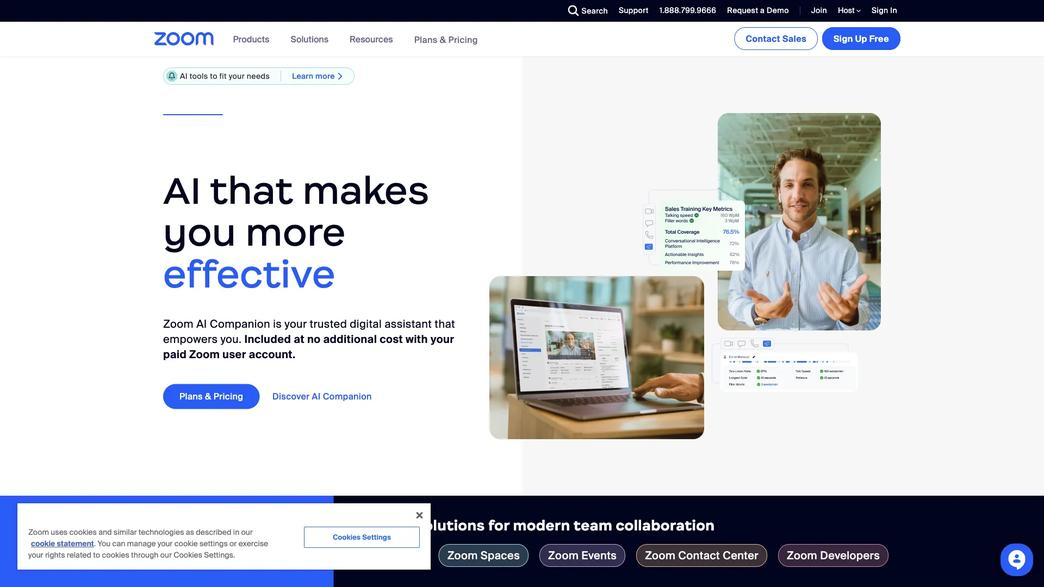 Task type: describe. For each thing, give the bounding box(es) containing it.
empowers
[[163, 333, 218, 347]]

rights
[[45, 550, 65, 560]]

cookies settings button
[[304, 527, 420, 548]]

solutions button
[[291, 22, 333, 57]]

host button
[[838, 5, 861, 16]]

needs
[[247, 71, 270, 81]]

modern
[[513, 517, 570, 534]]

main content containing ai that makes you more
[[0, 22, 1044, 587]]

learn
[[292, 71, 313, 81]]

digital
[[350, 317, 382, 331]]

described
[[196, 528, 231, 538]]

cookie inside zoom uses cookies and similar technologies as described in our cookie statement
[[31, 539, 55, 549]]

your for ai tools to fit your needs
[[229, 71, 245, 81]]

no
[[307, 333, 321, 347]]

with
[[406, 333, 428, 347]]

cost
[[380, 333, 403, 347]]

cookies settings
[[333, 533, 391, 542]]

solutions
[[416, 517, 485, 534]]

1 vertical spatial &
[[205, 391, 211, 403]]

exercise
[[239, 539, 268, 549]]

that inside zoom ai companion is your trusted digital assistant that empowers you.
[[435, 317, 455, 331]]

banner containing contact sales
[[141, 22, 903, 57]]

product information navigation
[[225, 22, 486, 57]]

or
[[230, 539, 237, 549]]

that inside ai that makes you more
[[210, 167, 293, 214]]

effective
[[163, 250, 336, 298]]

you
[[98, 539, 111, 549]]

assistant
[[385, 317, 432, 331]]

join link left host
[[803, 0, 830, 22]]

zoom events
[[548, 549, 617, 562]]

tools
[[190, 71, 208, 81]]

flexible solutions for modern team collaboration tab list
[[355, 544, 1022, 567]]

cookies inside .  you can manage your cookie settings or exercise your rights related to cookies through our cookies settings.
[[102, 550, 129, 560]]

zoom for zoom events
[[548, 549, 579, 562]]

plans & pricing link inside "main content"
[[163, 384, 260, 409]]

sign for sign up free
[[834, 33, 853, 44]]

you
[[163, 209, 236, 256]]

in
[[233, 528, 239, 538]]

trusted
[[310, 317, 347, 331]]

pricing inside the product information "navigation"
[[448, 34, 478, 45]]

products
[[233, 33, 269, 45]]

included at no additional cost with your paid zoom user account.
[[163, 333, 454, 362]]

zoom for zoom ai companion is your trusted digital assistant that empowers you.
[[163, 317, 194, 331]]

zoom logo image
[[154, 32, 214, 46]]

your left rights
[[28, 550, 43, 560]]

manage
[[127, 539, 156, 549]]

0 vertical spatial more
[[315, 71, 335, 81]]

zoom contact center
[[645, 549, 759, 562]]

sign up free
[[834, 33, 889, 44]]

plans & pricing inside "main content"
[[179, 391, 243, 403]]

our inside .  you can manage your cookie settings or exercise your rights related to cookies through our cookies settings.
[[160, 550, 172, 560]]

.
[[94, 539, 96, 549]]

a
[[760, 5, 765, 15]]

zoom for zoom uses cookies and similar technologies as described in our cookie statement
[[28, 528, 49, 538]]

in
[[890, 5, 897, 15]]

learn more
[[292, 71, 335, 81]]

ai tools to fit your needs
[[180, 71, 270, 81]]

flexible solutions for modern team collaboration
[[355, 517, 715, 534]]

your for zoom ai companion is your trusted digital assistant that empowers you.
[[285, 317, 307, 331]]

zoom events tab
[[540, 544, 625, 567]]

host
[[838, 5, 857, 15]]

zoom spaces tab
[[439, 544, 529, 567]]

contact sales link
[[734, 27, 818, 50]]

your for .  you can manage your cookie settings or exercise your rights related to cookies through our cookies settings.
[[158, 539, 173, 549]]

spaces
[[481, 549, 520, 562]]

0 vertical spatial to
[[210, 71, 217, 81]]

you.
[[221, 333, 242, 347]]

join link up meetings navigation
[[811, 5, 827, 15]]

products button
[[233, 22, 274, 57]]

events
[[581, 549, 617, 562]]

paid
[[163, 348, 187, 362]]

zoom for zoom contact center
[[645, 549, 676, 562]]

ai inside ai that makes you more
[[163, 167, 201, 214]]

account.
[[249, 348, 296, 362]]

ai inside zoom ai companion is your trusted digital assistant that empowers you.
[[196, 317, 207, 331]]

resources button
[[350, 22, 398, 57]]

1.888.799.9666
[[659, 5, 716, 15]]

for
[[488, 517, 510, 534]]

can
[[112, 539, 125, 549]]

uses
[[51, 528, 68, 538]]



Task type: locate. For each thing, give the bounding box(es) containing it.
0 horizontal spatial companion
[[210, 317, 270, 331]]

1 horizontal spatial &
[[440, 34, 446, 45]]

cookie statement link
[[31, 539, 94, 549]]

support
[[619, 5, 649, 15]]

your inside the included at no additional cost with your paid zoom user account.
[[431, 333, 454, 347]]

zoom inside tab
[[645, 549, 676, 562]]

0 horizontal spatial cookie
[[31, 539, 55, 549]]

that
[[210, 167, 293, 214], [435, 317, 455, 331]]

included
[[244, 333, 291, 347]]

zoom for zoom spaces
[[447, 549, 478, 562]]

0 horizontal spatial plans
[[179, 391, 203, 403]]

0 vertical spatial pricing
[[448, 34, 478, 45]]

0 vertical spatial our
[[241, 528, 253, 538]]

more inside ai that makes you more
[[246, 209, 346, 256]]

1 horizontal spatial to
[[210, 71, 217, 81]]

contact inside 'link'
[[746, 33, 780, 44]]

cookie up rights
[[31, 539, 55, 549]]

user
[[222, 348, 246, 362]]

plans & pricing
[[414, 34, 478, 45], [179, 391, 243, 403]]

plans inside the product information "navigation"
[[414, 34, 438, 45]]

cookie inside .  you can manage your cookie settings or exercise your rights related to cookies through our cookies settings.
[[174, 539, 198, 549]]

your down technologies
[[158, 539, 173, 549]]

2 cookie from the left
[[174, 539, 198, 549]]

sign inside button
[[834, 33, 853, 44]]

settings
[[200, 539, 228, 549]]

contact inside tab
[[678, 549, 720, 562]]

1 horizontal spatial sign
[[872, 5, 888, 15]]

0 vertical spatial that
[[210, 167, 293, 214]]

join
[[811, 5, 827, 15]]

statement
[[57, 539, 94, 549]]

main content
[[0, 22, 1044, 587]]

companion inside zoom ai companion is your trusted digital assistant that empowers you.
[[210, 317, 270, 331]]

zoom down collaboration
[[645, 549, 676, 562]]

contact sales
[[746, 33, 807, 44]]

sign left up
[[834, 33, 853, 44]]

cookie down as
[[174, 539, 198, 549]]

to left fit
[[210, 71, 217, 81]]

zoom down empowers
[[189, 348, 220, 362]]

0 vertical spatial sign
[[872, 5, 888, 15]]

plans down paid
[[179, 391, 203, 403]]

developers
[[820, 549, 880, 562]]

0 vertical spatial cookies
[[333, 533, 361, 542]]

0 horizontal spatial cookies
[[174, 550, 202, 560]]

1 horizontal spatial our
[[241, 528, 253, 538]]

to
[[210, 71, 217, 81], [93, 550, 100, 560]]

cookie
[[31, 539, 55, 549], [174, 539, 198, 549]]

zoom interface icon image
[[530, 190, 745, 271], [712, 338, 858, 392]]

to inside .  you can manage your cookie settings or exercise your rights related to cookies through our cookies settings.
[[93, 550, 100, 560]]

1 horizontal spatial companion
[[323, 391, 372, 403]]

1 horizontal spatial that
[[435, 317, 455, 331]]

1 vertical spatial that
[[435, 317, 455, 331]]

1 horizontal spatial cookies
[[102, 550, 129, 560]]

.  you can manage your cookie settings or exercise your rights related to cookies through our cookies settings.
[[28, 539, 268, 560]]

zoom inside zoom uses cookies and similar technologies as described in our cookie statement
[[28, 528, 49, 538]]

flexible
[[355, 517, 412, 534]]

discover
[[272, 391, 310, 403]]

zoom inside zoom ai companion is your trusted digital assistant that empowers you.
[[163, 317, 194, 331]]

your
[[229, 71, 245, 81], [285, 317, 307, 331], [431, 333, 454, 347], [158, 539, 173, 549], [28, 550, 43, 560]]

sales
[[783, 33, 807, 44]]

our
[[241, 528, 253, 538], [160, 550, 172, 560]]

1 vertical spatial cookies
[[174, 550, 202, 560]]

1.888.799.9666 button
[[651, 0, 719, 22], [659, 5, 716, 15]]

cookies inside zoom uses cookies and similar technologies as described in our cookie statement
[[69, 528, 97, 538]]

similar
[[114, 528, 137, 538]]

more
[[315, 71, 335, 81], [246, 209, 346, 256]]

zoom down solutions
[[447, 549, 478, 562]]

settings.
[[204, 550, 235, 560]]

your right fit
[[229, 71, 245, 81]]

1 vertical spatial zoom interface icon image
[[712, 338, 858, 392]]

meetings navigation
[[732, 22, 903, 52]]

0 vertical spatial companion
[[210, 317, 270, 331]]

ai
[[180, 71, 188, 81], [163, 167, 201, 214], [196, 317, 207, 331], [312, 391, 321, 403]]

your inside zoom ai companion is your trusted digital assistant that empowers you.
[[285, 317, 307, 331]]

plans & pricing inside the product information "navigation"
[[414, 34, 478, 45]]

zoom up empowers
[[163, 317, 194, 331]]

zoom developers tab
[[778, 544, 889, 567]]

cookies inside button
[[333, 533, 361, 542]]

sign
[[872, 5, 888, 15], [834, 33, 853, 44]]

pricing inside "main content"
[[214, 391, 243, 403]]

0 horizontal spatial sign
[[834, 33, 853, 44]]

0 horizontal spatial pricing
[[214, 391, 243, 403]]

privacy alert dialog
[[17, 504, 431, 570]]

collaboration
[[616, 517, 715, 534]]

sign left 'in' on the right top
[[872, 5, 888, 15]]

plans right resources dropdown button
[[414, 34, 438, 45]]

& inside the product information "navigation"
[[440, 34, 446, 45]]

additional
[[323, 333, 377, 347]]

1 vertical spatial plans & pricing
[[179, 391, 243, 403]]

1 vertical spatial plans
[[179, 391, 203, 403]]

1 horizontal spatial plans & pricing
[[414, 34, 478, 45]]

and
[[99, 528, 112, 538]]

1 vertical spatial sign
[[834, 33, 853, 44]]

plans & pricing link
[[414, 34, 478, 45], [414, 34, 478, 45], [163, 384, 260, 409]]

up
[[855, 33, 867, 44]]

right image
[[335, 72, 346, 81]]

related
[[67, 550, 91, 560]]

0 vertical spatial zoom interface icon image
[[530, 190, 745, 271]]

0 horizontal spatial plans & pricing
[[179, 391, 243, 403]]

1 vertical spatial cookies
[[102, 550, 129, 560]]

0 vertical spatial plans
[[414, 34, 438, 45]]

companion for zoom
[[210, 317, 270, 331]]

join link
[[803, 0, 830, 22], [811, 5, 827, 15]]

cookies down as
[[174, 550, 202, 560]]

request a demo link
[[719, 0, 792, 22], [727, 5, 789, 15]]

cookies
[[69, 528, 97, 538], [102, 550, 129, 560]]

0 horizontal spatial to
[[93, 550, 100, 560]]

cookies inside .  you can manage your cookie settings or exercise your rights related to cookies through our cookies settings.
[[174, 550, 202, 560]]

request a demo
[[727, 5, 789, 15]]

1 horizontal spatial cookies
[[333, 533, 361, 542]]

our inside zoom uses cookies and similar technologies as described in our cookie statement
[[241, 528, 253, 538]]

support link
[[611, 0, 651, 22], [619, 5, 649, 15]]

resources
[[350, 33, 393, 45]]

center
[[723, 549, 759, 562]]

cookies left settings
[[333, 533, 361, 542]]

ai that makes you more
[[163, 167, 429, 256]]

at
[[294, 333, 305, 347]]

1 vertical spatial contact
[[678, 549, 720, 562]]

0 vertical spatial contact
[[746, 33, 780, 44]]

sign in link
[[864, 0, 903, 22], [872, 5, 897, 15]]

zoom for zoom developers
[[787, 549, 817, 562]]

0 horizontal spatial cookies
[[69, 528, 97, 538]]

pricing
[[448, 34, 478, 45], [214, 391, 243, 403]]

0 horizontal spatial our
[[160, 550, 172, 560]]

zoom
[[163, 317, 194, 331], [189, 348, 220, 362], [28, 528, 49, 538], [447, 549, 478, 562], [548, 549, 579, 562], [645, 549, 676, 562], [787, 549, 817, 562]]

search
[[582, 6, 608, 16]]

cookies up statement
[[69, 528, 97, 538]]

contact left center
[[678, 549, 720, 562]]

1 vertical spatial pricing
[[214, 391, 243, 403]]

makes
[[303, 167, 429, 214]]

zoom spaces
[[447, 549, 520, 562]]

sign in
[[872, 5, 897, 15]]

our right through
[[160, 550, 172, 560]]

request
[[727, 5, 758, 15]]

cookies down can
[[102, 550, 129, 560]]

1 vertical spatial our
[[160, 550, 172, 560]]

0 horizontal spatial that
[[210, 167, 293, 214]]

your right with
[[431, 333, 454, 347]]

technologies
[[139, 528, 184, 538]]

0 vertical spatial plans & pricing
[[414, 34, 478, 45]]

team
[[574, 517, 612, 534]]

your up at
[[285, 317, 307, 331]]

zoom developers
[[787, 549, 880, 562]]

companion for discover
[[323, 391, 372, 403]]

sign for sign in
[[872, 5, 888, 15]]

0 horizontal spatial contact
[[678, 549, 720, 562]]

zoom ai companion is your trusted digital assistant that empowers you.
[[163, 317, 455, 347]]

zoom left developers
[[787, 549, 817, 562]]

zoom left uses
[[28, 528, 49, 538]]

settings
[[362, 533, 391, 542]]

fit
[[219, 71, 227, 81]]

0 vertical spatial cookies
[[69, 528, 97, 538]]

1 horizontal spatial cookie
[[174, 539, 198, 549]]

search button
[[560, 0, 611, 22]]

our right in
[[241, 528, 253, 538]]

zoom inside the included at no additional cost with your paid zoom user account.
[[189, 348, 220, 362]]

sign up free button
[[822, 27, 901, 50]]

1 vertical spatial companion
[[323, 391, 372, 403]]

discover ai companion
[[272, 391, 372, 403]]

solutions
[[291, 33, 329, 45]]

0 vertical spatial &
[[440, 34, 446, 45]]

1 horizontal spatial pricing
[[448, 34, 478, 45]]

0 horizontal spatial &
[[205, 391, 211, 403]]

1 vertical spatial more
[[246, 209, 346, 256]]

as
[[186, 528, 194, 538]]

zoom uses cookies and similar technologies as described in our cookie statement
[[28, 528, 253, 549]]

zoom inside tab
[[787, 549, 817, 562]]

1 horizontal spatial contact
[[746, 33, 780, 44]]

1 cookie from the left
[[31, 539, 55, 549]]

is
[[273, 317, 282, 331]]

zoom contact center tab
[[636, 544, 767, 567]]

1 horizontal spatial plans
[[414, 34, 438, 45]]

discover ai companion link
[[272, 384, 388, 409]]

to down .
[[93, 550, 100, 560]]

through
[[131, 550, 158, 560]]

1 vertical spatial to
[[93, 550, 100, 560]]

demo
[[767, 5, 789, 15]]

contact down a
[[746, 33, 780, 44]]

zoom left events
[[548, 549, 579, 562]]

banner
[[141, 22, 903, 57]]

free
[[869, 33, 889, 44]]

&
[[440, 34, 446, 45], [205, 391, 211, 403]]



Task type: vqa. For each thing, say whether or not it's contained in the screenshot.
statement
yes



